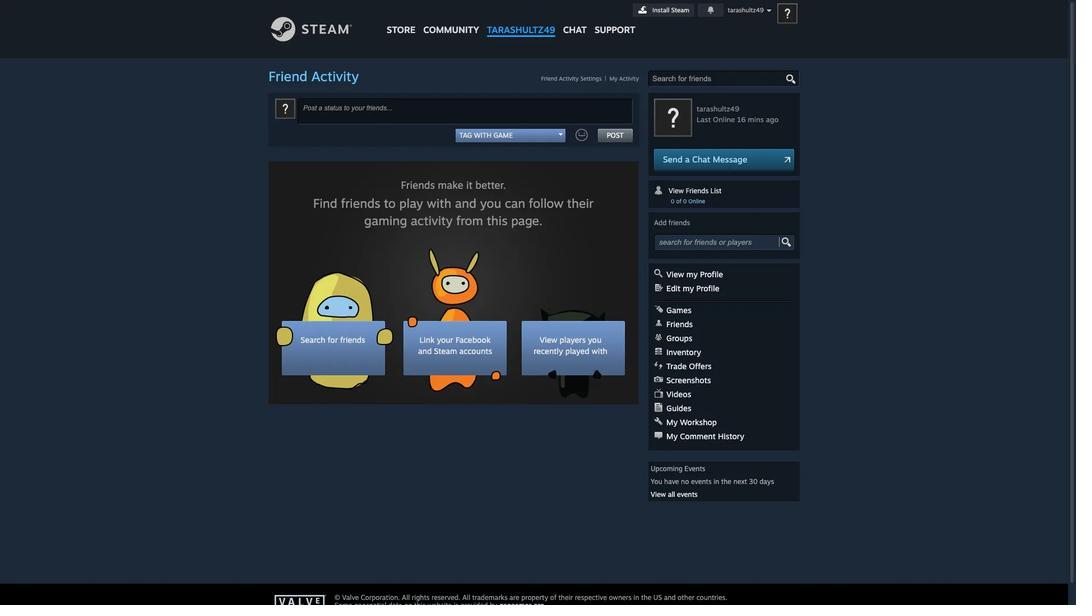 Task type: vqa. For each thing, say whether or not it's contained in the screenshot.
Broadcast Moderators
no



Task type: locate. For each thing, give the bounding box(es) containing it.
2 vertical spatial and
[[665, 594, 676, 602]]

0 vertical spatial chat
[[564, 24, 587, 35]]

the left us
[[642, 594, 652, 602]]

1 vertical spatial of
[[551, 594, 557, 602]]

events down events at bottom
[[692, 478, 712, 486]]

view friends list 0 of 0 online
[[669, 187, 722, 205]]

1 horizontal spatial with
[[592, 347, 608, 356]]

0 horizontal spatial all
[[402, 594, 410, 602]]

1 horizontal spatial in
[[714, 478, 720, 486]]

reserved.
[[432, 594, 461, 602]]

0 horizontal spatial friend
[[269, 68, 308, 85]]

1 vertical spatial with
[[592, 347, 608, 356]]

of right property
[[551, 594, 557, 602]]

you inside 'view players you recently played with'
[[588, 335, 602, 345]]

with right played
[[592, 347, 608, 356]]

profile up edit my profile
[[701, 270, 724, 279]]

you inside the friends make it better. find friends to play with and you can follow their gaming activity from this page.
[[480, 196, 502, 211]]

1 horizontal spatial activity
[[559, 75, 579, 82]]

and down link
[[418, 347, 432, 356]]

0 vertical spatial of
[[677, 198, 682, 205]]

activity for friend activity
[[312, 68, 359, 85]]

0 vertical spatial in
[[714, 478, 720, 486]]

steam down your
[[434, 347, 457, 356]]

0 horizontal spatial with
[[427, 196, 452, 211]]

friends inside the friends make it better. find friends to play with and you can follow their gaming activity from this page.
[[401, 179, 435, 191]]

0 vertical spatial profile
[[701, 270, 724, 279]]

facebook
[[456, 335, 491, 345]]

rights
[[412, 594, 430, 602]]

view for my
[[667, 270, 685, 279]]

0 vertical spatial and
[[455, 196, 477, 211]]

1 vertical spatial my
[[667, 418, 678, 427]]

you
[[480, 196, 502, 211], [588, 335, 602, 345]]

and right us
[[665, 594, 676, 602]]

in left next
[[714, 478, 720, 486]]

in
[[714, 478, 720, 486], [634, 594, 640, 602]]

events
[[692, 478, 712, 486], [678, 491, 698, 499]]

0 vertical spatial with
[[427, 196, 452, 211]]

0 horizontal spatial chat
[[564, 24, 587, 35]]

follow
[[529, 196, 564, 211]]

recently
[[534, 347, 564, 356]]

online up the add friends
[[689, 198, 706, 205]]

view down send on the top right of the page
[[669, 187, 684, 195]]

can
[[505, 196, 526, 211]]

play
[[400, 196, 424, 211]]

0 vertical spatial online
[[714, 115, 736, 124]]

history
[[718, 432, 745, 441]]

install
[[653, 6, 670, 14]]

add
[[655, 219, 667, 227]]

0 vertical spatial their
[[568, 196, 594, 211]]

0 vertical spatial friends
[[341, 196, 381, 211]]

1 vertical spatial and
[[418, 347, 432, 356]]

1 vertical spatial steam
[[434, 347, 457, 356]]

a
[[686, 154, 690, 165]]

0 vertical spatial the
[[722, 478, 732, 486]]

my workshop link
[[655, 416, 717, 427]]

online
[[714, 115, 736, 124], [689, 198, 706, 205]]

and up from at the left of page
[[455, 196, 477, 211]]

store link
[[383, 0, 420, 41]]

2 horizontal spatial activity
[[620, 75, 639, 82]]

install steam
[[653, 6, 690, 14]]

in inside upcoming events you have no events in the next 30 days view all events
[[714, 478, 720, 486]]

valve
[[342, 594, 359, 602]]

view for players
[[540, 335, 558, 345]]

the
[[722, 478, 732, 486], [642, 594, 652, 602]]

my activity link
[[610, 75, 639, 82]]

0 vertical spatial steam
[[672, 6, 690, 14]]

settings
[[581, 75, 602, 82]]

0 horizontal spatial activity
[[312, 68, 359, 85]]

view players you recently played with link
[[529, 335, 613, 380]]

you up played
[[588, 335, 602, 345]]

and inside the link your facebook and steam accounts
[[418, 347, 432, 356]]

0 vertical spatial events
[[692, 478, 712, 486]]

your
[[437, 335, 454, 345]]

0 horizontal spatial steam
[[434, 347, 457, 356]]

0 horizontal spatial tarashultz49 link
[[483, 0, 560, 41]]

all left rights
[[402, 594, 410, 602]]

friend activity settings | my activity
[[542, 75, 639, 82]]

in right owners
[[634, 594, 640, 602]]

events down 'no'
[[678, 491, 698, 499]]

1 vertical spatial online
[[689, 198, 706, 205]]

tarashultz49
[[728, 6, 764, 14], [487, 24, 556, 35], [697, 104, 740, 113]]

0 horizontal spatial and
[[418, 347, 432, 356]]

1 vertical spatial tarashultz49 link
[[697, 104, 740, 113]]

you down better.
[[480, 196, 502, 211]]

of inside the view friends list 0 of 0 online
[[677, 198, 682, 205]]

None image field
[[785, 74, 798, 84], [780, 237, 793, 247], [785, 74, 798, 84], [780, 237, 793, 247]]

view inside the view friends list 0 of 0 online
[[669, 187, 684, 195]]

1 horizontal spatial 0
[[684, 198, 687, 205]]

inventory
[[667, 348, 702, 357]]

0
[[671, 198, 675, 205], [684, 198, 687, 205]]

their
[[568, 196, 594, 211], [559, 594, 573, 602]]

friends left list
[[686, 187, 709, 195]]

1 horizontal spatial all
[[463, 594, 471, 602]]

mins
[[748, 115, 764, 124]]

chat
[[564, 24, 587, 35], [693, 154, 711, 165]]

|
[[605, 75, 607, 82]]

groups link
[[655, 332, 693, 343]]

all
[[668, 491, 676, 499]]

view up edit
[[667, 270, 685, 279]]

friends up the groups
[[667, 320, 693, 329]]

view down you
[[651, 491, 667, 499]]

0 horizontal spatial you
[[480, 196, 502, 211]]

0 horizontal spatial online
[[689, 198, 706, 205]]

1 vertical spatial friends
[[669, 219, 691, 227]]

activity
[[312, 68, 359, 85], [559, 75, 579, 82], [620, 75, 639, 82]]

view inside 'view players you recently played with'
[[540, 335, 558, 345]]

games link
[[655, 303, 692, 315]]

profile down view my profile
[[697, 284, 720, 293]]

corporation.
[[361, 594, 400, 602]]

it
[[467, 179, 473, 191]]

link your facebook and steam accounts link
[[413, 335, 498, 380]]

0 vertical spatial my
[[687, 270, 698, 279]]

friends right add
[[669, 219, 691, 227]]

friends right for
[[340, 335, 366, 345]]

1 horizontal spatial and
[[455, 196, 477, 211]]

with inside the friends make it better. find friends to play with and you can follow their gaming activity from this page.
[[427, 196, 452, 211]]

my up edit my profile link
[[687, 270, 698, 279]]

1 vertical spatial profile
[[697, 284, 720, 293]]

upcoming events you have no events in the next 30 days view all events
[[651, 465, 775, 499]]

played
[[566, 347, 590, 356]]

0 vertical spatial you
[[480, 196, 502, 211]]

friends up play
[[401, 179, 435, 191]]

their left 'respective'
[[559, 594, 573, 602]]

games
[[667, 306, 692, 315]]

the left next
[[722, 478, 732, 486]]

view up recently
[[540, 335, 558, 345]]

trade offers
[[667, 362, 712, 371]]

1 vertical spatial my
[[683, 284, 695, 293]]

players
[[560, 335, 586, 345]]

1 horizontal spatial of
[[677, 198, 682, 205]]

all right reserved.
[[463, 594, 471, 602]]

view inside upcoming events you have no events in the next 30 days view all events
[[651, 491, 667, 499]]

their right follow
[[568, 196, 594, 211]]

1 horizontal spatial online
[[714, 115, 736, 124]]

2 vertical spatial my
[[667, 432, 678, 441]]

chat left 'support'
[[564, 24, 587, 35]]

1 vertical spatial their
[[559, 594, 573, 602]]

online left 16
[[714, 115, 736, 124]]

1 vertical spatial chat
[[693, 154, 711, 165]]

1 horizontal spatial friend
[[542, 75, 558, 82]]

1 horizontal spatial the
[[722, 478, 732, 486]]

of up the add friends
[[677, 198, 682, 205]]

tag
[[460, 131, 472, 140]]

list
[[711, 187, 722, 195]]

2 vertical spatial tarashultz49
[[697, 104, 740, 113]]

view my profile
[[667, 270, 724, 279]]

steam inside the link your facebook and steam accounts
[[434, 347, 457, 356]]

my right edit
[[683, 284, 695, 293]]

0 horizontal spatial 0
[[671, 198, 675, 205]]

my down guides link
[[667, 418, 678, 427]]

steam
[[672, 6, 690, 14], [434, 347, 457, 356]]

friends make it better. find friends to play with and you can follow their gaming activity from this page.
[[313, 179, 594, 228]]

1 horizontal spatial chat
[[693, 154, 711, 165]]

steam right the install
[[672, 6, 690, 14]]

online inside the view friends list 0 of 0 online
[[689, 198, 706, 205]]

my down my workshop link
[[667, 432, 678, 441]]

friends
[[341, 196, 381, 211], [669, 219, 691, 227], [340, 335, 366, 345]]

1 all from the left
[[402, 594, 410, 602]]

edit my profile
[[667, 284, 720, 293]]

online inside tarashultz49 last online 16 mins ago
[[714, 115, 736, 124]]

videos
[[667, 390, 692, 399]]

profile for edit my profile
[[697, 284, 720, 293]]

1 vertical spatial you
[[588, 335, 602, 345]]

with up activity
[[427, 196, 452, 211]]

all
[[402, 594, 410, 602], [463, 594, 471, 602]]

videos link
[[655, 388, 692, 399]]

1 0 from the left
[[671, 198, 675, 205]]

friend
[[269, 68, 308, 85], [542, 75, 558, 82]]

chat link
[[560, 0, 591, 38]]

1 vertical spatial in
[[634, 594, 640, 602]]

0 vertical spatial tarashultz49 link
[[483, 0, 560, 41]]

with
[[427, 196, 452, 211], [592, 347, 608, 356]]

trademarks
[[473, 594, 508, 602]]

chat right a in the top right of the page
[[693, 154, 711, 165]]

None text field
[[653, 75, 772, 83], [659, 236, 798, 248], [653, 75, 772, 83], [659, 236, 798, 248]]

and
[[455, 196, 477, 211], [418, 347, 432, 356], [665, 594, 676, 602]]

send
[[664, 154, 683, 165]]

edit
[[667, 284, 681, 293]]

© valve corporation. all rights reserved. all trademarks are property of their respective owners in the us and other countries.
[[335, 594, 728, 602]]

my right |
[[610, 75, 618, 82]]

1 horizontal spatial you
[[588, 335, 602, 345]]

view for friends
[[669, 187, 684, 195]]

friends left to on the left top of page
[[341, 196, 381, 211]]

2 vertical spatial friends
[[340, 335, 366, 345]]

1 vertical spatial the
[[642, 594, 652, 602]]



Task type: describe. For each thing, give the bounding box(es) containing it.
to
[[384, 196, 396, 211]]

last
[[697, 115, 711, 124]]

activity
[[411, 213, 453, 228]]

16
[[738, 115, 746, 124]]

find
[[313, 196, 338, 211]]

respective
[[575, 594, 608, 602]]

days
[[760, 478, 775, 486]]

my for my comment history
[[667, 432, 678, 441]]

my for edit
[[683, 284, 695, 293]]

us
[[654, 594, 663, 602]]

friends inside the friends make it better. find friends to play with and you can follow their gaming activity from this page.
[[341, 196, 381, 211]]

inventory link
[[655, 346, 702, 357]]

guides link
[[655, 402, 692, 413]]

guides
[[667, 404, 692, 413]]

profile for view my profile
[[701, 270, 724, 279]]

with inside 'view players you recently played with'
[[592, 347, 608, 356]]

owners
[[609, 594, 632, 602]]

view all events link
[[651, 491, 698, 499]]

1 vertical spatial tarashultz49
[[487, 24, 556, 35]]

search for friends
[[301, 335, 366, 345]]

2 all from the left
[[463, 594, 471, 602]]

the inside upcoming events you have no events in the next 30 days view all events
[[722, 478, 732, 486]]

for
[[328, 335, 338, 345]]

make
[[438, 179, 464, 191]]

©
[[335, 594, 340, 602]]

1 vertical spatial events
[[678, 491, 698, 499]]

are
[[510, 594, 520, 602]]

friend for friend activity
[[269, 68, 308, 85]]

search for friends link
[[291, 335, 375, 380]]

post
[[607, 131, 624, 140]]

screenshots link
[[655, 374, 712, 385]]

my comment history link
[[655, 430, 745, 441]]

no
[[682, 478, 690, 486]]

0 horizontal spatial of
[[551, 594, 557, 602]]

countries.
[[697, 594, 728, 602]]

view players you recently played with
[[534, 335, 608, 356]]

0 vertical spatial tarashultz49
[[728, 6, 764, 14]]

ago
[[767, 115, 779, 124]]

my for my workshop
[[667, 418, 678, 427]]

game
[[494, 131, 513, 140]]

have
[[665, 478, 680, 486]]

friend for friend activity settings | my activity
[[542, 75, 558, 82]]

2 0 from the left
[[684, 198, 687, 205]]

my for view
[[687, 270, 698, 279]]

30
[[750, 478, 758, 486]]

Post a status to your friends... text field
[[302, 103, 631, 117]]

1 horizontal spatial steam
[[672, 6, 690, 14]]

this
[[487, 213, 508, 228]]

link
[[420, 335, 435, 345]]

my workshop
[[667, 418, 717, 427]]

friends link
[[655, 317, 693, 329]]

from
[[457, 213, 484, 228]]

send a chat message
[[664, 154, 748, 165]]

valve logo image
[[275, 596, 329, 606]]

comment
[[681, 432, 716, 441]]

friends for friends make it better. find friends to play with and you can follow their gaming activity from this page.
[[401, 179, 435, 191]]

1 horizontal spatial tarashultz49 link
[[697, 104, 740, 113]]

events
[[685, 465, 706, 473]]

gaming
[[364, 213, 407, 228]]

trade offers link
[[655, 360, 712, 371]]

their inside the friends make it better. find friends to play with and you can follow their gaming activity from this page.
[[568, 196, 594, 211]]

with
[[474, 131, 492, 140]]

friends inside the view friends list 0 of 0 online
[[686, 187, 709, 195]]

tarashultz49 last online 16 mins ago
[[697, 104, 779, 124]]

friend activity settings link
[[542, 75, 604, 82]]

view my profile link
[[655, 268, 724, 279]]

add friends
[[655, 219, 691, 227]]

search
[[301, 335, 326, 345]]

support
[[595, 24, 636, 35]]

support link
[[591, 0, 640, 38]]

0 horizontal spatial the
[[642, 594, 652, 602]]

tarashultz49 inside tarashultz49 last online 16 mins ago
[[697, 104, 740, 113]]

edit my profile link
[[655, 282, 720, 293]]

my comment history
[[667, 432, 745, 441]]

community link
[[420, 0, 483, 41]]

accounts
[[460, 347, 493, 356]]

0 vertical spatial my
[[610, 75, 618, 82]]

community
[[424, 24, 479, 35]]

message
[[713, 154, 748, 165]]

activity for friend activity settings | my activity
[[559, 75, 579, 82]]

better.
[[476, 179, 506, 191]]

0 horizontal spatial in
[[634, 594, 640, 602]]

tag with game
[[460, 131, 513, 140]]

and inside the friends make it better. find friends to play with and you can follow their gaming activity from this page.
[[455, 196, 477, 211]]

workshop
[[681, 418, 717, 427]]

upcoming
[[651, 465, 683, 473]]

screenshots
[[667, 376, 712, 385]]

friends for friends
[[667, 320, 693, 329]]

2 horizontal spatial and
[[665, 594, 676, 602]]

other
[[678, 594, 695, 602]]

store
[[387, 24, 416, 35]]

you
[[651, 478, 663, 486]]

install steam link
[[633, 3, 695, 17]]

link your facebook and steam accounts
[[418, 335, 493, 356]]

next
[[734, 478, 748, 486]]



